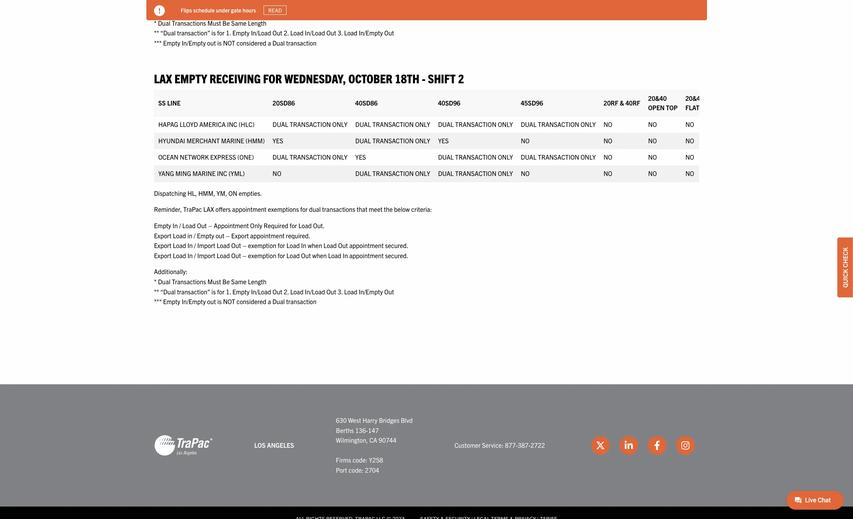Task type: locate. For each thing, give the bounding box(es) containing it.
0 horizontal spatial 20&40
[[649, 94, 667, 102]]

network
[[180, 153, 209, 161]]

0 vertical spatial exemption
[[248, 242, 277, 249]]

1 * from the top
[[154, 19, 157, 27]]

1 horizontal spatial 20&40
[[686, 94, 705, 102]]

1 vertical spatial 1.
[[226, 288, 231, 296]]

1 vertical spatial considered
[[237, 298, 267, 306]]

20sd86
[[273, 99, 295, 107]]

1 same from the top
[[231, 19, 247, 27]]

1 vertical spatial transaction"
[[177, 288, 210, 296]]

no
[[604, 120, 613, 128], [649, 120, 657, 128], [686, 120, 695, 128], [521, 137, 530, 145], [604, 137, 613, 145], [649, 137, 657, 145], [686, 137, 695, 145], [604, 153, 613, 161], [649, 153, 657, 161], [686, 153, 695, 161], [273, 169, 282, 177], [521, 169, 530, 177], [604, 169, 613, 177], [649, 169, 657, 177], [686, 169, 695, 177]]

not
[[223, 39, 235, 47], [223, 298, 235, 306]]

flips
[[181, 6, 192, 13]]

lax left offers
[[204, 206, 214, 213]]

hyundai merchant marine (hmm)
[[158, 137, 265, 145]]

1 additionally: from the top
[[154, 9, 188, 17]]

40sd86
[[356, 99, 378, 107]]

1 vertical spatial secured.
[[385, 252, 409, 259]]

2
[[458, 71, 464, 86]]

wilmington,
[[336, 437, 368, 444]]

2 transaction" from the top
[[177, 288, 210, 296]]

1 vertical spatial lax
[[204, 206, 214, 213]]

criteria:
[[412, 206, 432, 213]]

1 vertical spatial additionally: * dual transactions must be same length ** "dual transaction" is for 1. empty in/load out 2. load in/load out 3. load in/empty out *** empty in/empty out is not considered a dual transaction
[[154, 268, 394, 306]]

code: up 2704
[[353, 456, 368, 464]]

20&40 up the open
[[649, 94, 667, 102]]

dual
[[158, 19, 171, 27], [273, 39, 285, 47], [158, 278, 171, 286], [273, 298, 285, 306]]

0 vertical spatial same
[[231, 19, 247, 27]]

customer service: 877-387-2722
[[455, 442, 545, 449]]

1 vertical spatial 2.
[[284, 288, 289, 296]]

0 vertical spatial a
[[268, 39, 271, 47]]

required.
[[286, 232, 311, 240]]

ca
[[370, 437, 378, 444]]

footer containing 630 west harry bridges blvd
[[0, 385, 854, 519]]

0 vertical spatial be
[[223, 19, 230, 27]]

20&40 inside '20&40 open top'
[[649, 94, 667, 102]]

1 vertical spatial **
[[154, 288, 159, 296]]

out
[[273, 29, 283, 37], [327, 29, 337, 37], [385, 29, 394, 37], [197, 222, 207, 230], [231, 242, 241, 249], [338, 242, 348, 249], [231, 252, 241, 259], [301, 252, 311, 259], [273, 288, 283, 296], [327, 288, 337, 296], [385, 288, 394, 296]]

appointment
[[232, 206, 267, 213], [250, 232, 285, 240], [350, 242, 384, 249], [350, 252, 384, 259]]

2 vertical spatial out
[[207, 298, 216, 306]]

meet
[[369, 206, 383, 213]]

20&40 for open
[[649, 94, 667, 102]]

2 3. from the top
[[338, 288, 343, 296]]

0 vertical spatial length
[[248, 19, 267, 27]]

1 transactions from the top
[[172, 19, 206, 27]]

1 vertical spatial same
[[231, 278, 247, 286]]

2 * from the top
[[154, 278, 157, 286]]

be
[[223, 19, 230, 27], [223, 278, 230, 286]]

0 vertical spatial transaction"
[[177, 29, 210, 37]]

america
[[199, 120, 226, 128]]

2 ** from the top
[[154, 288, 159, 296]]

2.
[[284, 29, 289, 37], [284, 288, 289, 296]]

40rf
[[626, 99, 641, 107]]

1 must from the top
[[208, 19, 221, 27]]

schedule
[[193, 6, 215, 13]]

1 vertical spatial inc
[[217, 169, 227, 177]]

empty
[[233, 29, 250, 37], [163, 39, 180, 47], [154, 222, 171, 230], [197, 232, 214, 240], [233, 288, 250, 296], [163, 298, 180, 306]]

customer
[[455, 442, 481, 449]]

same
[[231, 19, 247, 27], [231, 278, 247, 286]]

marine down ocean network express (one)
[[193, 169, 216, 177]]

when down required.
[[308, 242, 322, 249]]

2 secured. from the top
[[385, 252, 409, 259]]

1 vertical spatial must
[[208, 278, 221, 286]]

west
[[348, 417, 361, 424]]

0 horizontal spatial lax
[[154, 71, 172, 86]]

under
[[216, 6, 230, 13]]

1 vertical spatial 3.
[[338, 288, 343, 296]]

out
[[207, 39, 216, 47], [216, 232, 225, 240], [207, 298, 216, 306]]

harry
[[363, 417, 378, 424]]

1 "dual from the top
[[160, 29, 176, 37]]

0 vertical spatial additionally:
[[154, 9, 188, 17]]

rack
[[702, 104, 718, 111]]

20&40 open top
[[649, 94, 678, 111]]

0 horizontal spatial yes
[[273, 137, 283, 145]]

0 horizontal spatial marine
[[193, 169, 216, 177]]

1 exemption from the top
[[248, 242, 277, 249]]

20&40 inside the 20&40 flat rack
[[686, 94, 705, 102]]

inc
[[227, 120, 237, 128], [217, 169, 227, 177]]

1 secured. from the top
[[385, 242, 409, 249]]

0 vertical spatial considered
[[237, 39, 267, 47]]

1 vertical spatial not
[[223, 298, 235, 306]]

**
[[154, 29, 159, 37], [154, 288, 159, 296]]

read
[[268, 7, 282, 14]]

1 20&40 from the left
[[649, 94, 667, 102]]

0 vertical spatial ***
[[154, 39, 162, 47]]

1 vertical spatial marine
[[193, 169, 216, 177]]

0 vertical spatial must
[[208, 19, 221, 27]]

dual
[[273, 120, 288, 128], [356, 120, 371, 128], [438, 120, 454, 128], [521, 120, 537, 128], [356, 137, 371, 145], [273, 153, 288, 161], [438, 153, 454, 161], [521, 153, 537, 161], [356, 169, 371, 177], [438, 169, 454, 177]]

0 vertical spatial inc
[[227, 120, 237, 128]]

1 vertical spatial import
[[197, 252, 215, 259]]

1 vertical spatial a
[[268, 298, 271, 306]]

marine for ming
[[193, 169, 216, 177]]

code:
[[353, 456, 368, 464], [349, 466, 364, 474]]

2 horizontal spatial yes
[[438, 137, 449, 145]]

marine
[[221, 137, 244, 145], [193, 169, 216, 177]]

0 vertical spatial secured.
[[385, 242, 409, 249]]

2 exemption from the top
[[248, 252, 277, 259]]

"dual
[[160, 29, 176, 37], [160, 288, 176, 296]]

ss line
[[158, 99, 181, 107]]

yes
[[273, 137, 283, 145], [438, 137, 449, 145], [356, 153, 366, 161]]

18th
[[395, 71, 420, 86]]

0 vertical spatial 3.
[[338, 29, 343, 37]]

1 1. from the top
[[226, 29, 231, 37]]

transaction"
[[177, 29, 210, 37], [177, 288, 210, 296]]

147
[[368, 427, 379, 434]]

code: right 'port'
[[349, 466, 364, 474]]

630 west harry bridges blvd berths 136-147 wilmington, ca 90744
[[336, 417, 413, 444]]

exemption
[[248, 242, 277, 249], [248, 252, 277, 259]]

for
[[217, 29, 225, 37], [301, 206, 308, 213], [290, 222, 297, 230], [278, 242, 285, 249], [278, 252, 285, 259], [217, 288, 225, 296]]

0 vertical spatial 2.
[[284, 29, 289, 37]]

october
[[349, 71, 393, 86]]

ss
[[158, 99, 166, 107]]

inc left (yml)
[[217, 169, 227, 177]]

1 horizontal spatial marine
[[221, 137, 244, 145]]

(hlc)
[[239, 120, 255, 128]]

2 2. from the top
[[284, 288, 289, 296]]

lax up the ss
[[154, 71, 172, 86]]

0 vertical spatial transactions
[[172, 19, 206, 27]]

0 vertical spatial 1.
[[226, 29, 231, 37]]

1 vertical spatial transactions
[[172, 278, 206, 286]]

/
[[179, 222, 181, 230], [194, 232, 196, 240], [194, 242, 196, 249], [194, 252, 196, 259]]

1.
[[226, 29, 231, 37], [226, 288, 231, 296]]

in/load
[[251, 29, 271, 37], [305, 29, 325, 37], [251, 288, 271, 296], [305, 288, 325, 296]]

2 *** from the top
[[154, 298, 162, 306]]

1 additionally: * dual transactions must be same length ** "dual transaction" is for 1. empty in/load out 2. load in/load out 3. load in/empty out *** empty in/empty out is not considered a dual transaction from the top
[[154, 9, 394, 47]]

load
[[291, 29, 304, 37], [344, 29, 358, 37], [183, 222, 196, 230], [299, 222, 312, 230], [173, 232, 186, 240], [173, 242, 186, 249], [217, 242, 230, 249], [287, 242, 300, 249], [324, 242, 337, 249], [173, 252, 186, 259], [217, 252, 230, 259], [287, 252, 300, 259], [328, 252, 342, 259], [291, 288, 304, 296], [344, 288, 358, 296]]

footer
[[0, 385, 854, 519]]

must
[[208, 19, 221, 27], [208, 278, 221, 286]]

0 vertical spatial not
[[223, 39, 235, 47]]

0 vertical spatial additionally: * dual transactions must be same length ** "dual transaction" is for 1. empty in/load out 2. load in/load out 3. load in/empty out *** empty in/empty out is not considered a dual transaction
[[154, 9, 394, 47]]

1 vertical spatial be
[[223, 278, 230, 286]]

marine up express
[[221, 137, 244, 145]]

flips schedule under gate hours
[[181, 6, 256, 13]]

1 vertical spatial additionally:
[[154, 268, 188, 276]]

1 vertical spatial out
[[216, 232, 225, 240]]

0 vertical spatial marine
[[221, 137, 244, 145]]

1 *** from the top
[[154, 39, 162, 47]]

lax
[[154, 71, 172, 86], [204, 206, 214, 213]]

2 must from the top
[[208, 278, 221, 286]]

ocean network express (one)
[[158, 153, 254, 161]]

0 vertical spatial **
[[154, 29, 159, 37]]

1 vertical spatial when
[[313, 252, 327, 259]]

1 vertical spatial transaction
[[286, 298, 317, 306]]

empty in / load out – appointment only required for load out. export load in / empty out – export appointment required. export load in / import load out – exemption for load in when load out appointment secured. export load in / import load out – exemption for load out when load in appointment secured.
[[154, 222, 409, 259]]

empties.
[[239, 189, 262, 197]]

0 vertical spatial transaction
[[286, 39, 317, 47]]

gate
[[231, 6, 241, 13]]

2 length from the top
[[248, 278, 267, 286]]

2 additionally: from the top
[[154, 268, 188, 276]]

inc for (hlc)
[[227, 120, 237, 128]]

20&40 up "flat"
[[686, 94, 705, 102]]

transactions
[[172, 19, 206, 27], [172, 278, 206, 286]]

–
[[208, 222, 213, 230], [226, 232, 230, 240], [243, 242, 247, 249], [243, 252, 247, 259]]

0 vertical spatial lax
[[154, 71, 172, 86]]

hours
[[243, 6, 256, 13]]

2 considered from the top
[[237, 298, 267, 306]]

0 vertical spatial import
[[197, 242, 215, 249]]

length
[[248, 19, 267, 27], [248, 278, 267, 286]]

marine for merchant
[[221, 137, 244, 145]]

1 not from the top
[[223, 39, 235, 47]]

inc left "(hlc)"
[[227, 120, 237, 128]]

136-
[[356, 427, 368, 434]]

1 vertical spatial ***
[[154, 298, 162, 306]]

0 vertical spatial *
[[154, 19, 157, 27]]

when down out.
[[313, 252, 327, 259]]

1 vertical spatial exemption
[[248, 252, 277, 259]]

0 vertical spatial "dual
[[160, 29, 176, 37]]

lloyd
[[180, 120, 198, 128]]

1 ** from the top
[[154, 29, 159, 37]]

1 vertical spatial length
[[248, 278, 267, 286]]

1 vertical spatial "dual
[[160, 288, 176, 296]]

1 2. from the top
[[284, 29, 289, 37]]

hapag
[[158, 120, 178, 128]]

45sd96
[[521, 99, 544, 107]]

1 vertical spatial *
[[154, 278, 157, 286]]

2 20&40 from the left
[[686, 94, 705, 102]]



Task type: describe. For each thing, give the bounding box(es) containing it.
solid image
[[154, 5, 165, 16]]

los angeles
[[254, 442, 294, 449]]

express
[[210, 153, 236, 161]]

0 vertical spatial when
[[308, 242, 322, 249]]

40sd96
[[438, 99, 461, 107]]

ym,
[[217, 189, 227, 197]]

1 horizontal spatial lax
[[204, 206, 214, 213]]

1 vertical spatial code:
[[349, 466, 364, 474]]

port
[[336, 466, 347, 474]]

hyundai
[[158, 137, 185, 145]]

yang ming marine inc (yml)
[[158, 169, 245, 177]]

20rf & 40rf
[[604, 99, 641, 107]]

630
[[336, 417, 347, 424]]

387-
[[518, 442, 531, 449]]

1 3. from the top
[[338, 29, 343, 37]]

90744
[[379, 437, 397, 444]]

20&40 for flat
[[686, 94, 705, 102]]

2 import from the top
[[197, 252, 215, 259]]

2 be from the top
[[223, 278, 230, 286]]

1 length from the top
[[248, 19, 267, 27]]

bridges
[[379, 417, 400, 424]]

line
[[167, 99, 181, 107]]

angeles
[[267, 442, 294, 449]]

merchant
[[187, 137, 220, 145]]

1 transaction" from the top
[[177, 29, 210, 37]]

firms code:  y258 port code:  2704
[[336, 456, 383, 474]]

ocean
[[158, 153, 179, 161]]

0 vertical spatial code:
[[353, 456, 368, 464]]

2 transactions from the top
[[172, 278, 206, 286]]

2 same from the top
[[231, 278, 247, 286]]

only
[[250, 222, 263, 230]]

20&40 flat rack
[[686, 94, 718, 111]]

2704
[[365, 466, 380, 474]]

appointment
[[214, 222, 249, 230]]

877-
[[505, 442, 518, 449]]

blvd
[[401, 417, 413, 424]]

empty
[[175, 71, 207, 86]]

y258
[[369, 456, 383, 464]]

firms
[[336, 456, 351, 464]]

below
[[394, 206, 410, 213]]

quick check link
[[838, 238, 854, 297]]

read link
[[264, 5, 287, 15]]

lax empty receiving           for wednesday, october 18th              - shift 2
[[154, 71, 464, 86]]

&
[[620, 99, 625, 107]]

flat
[[686, 104, 700, 111]]

1 import from the top
[[197, 242, 215, 249]]

transactions
[[322, 206, 356, 213]]

inc for (yml)
[[217, 169, 227, 177]]

trapac
[[183, 206, 202, 213]]

1 horizontal spatial yes
[[356, 153, 366, 161]]

open
[[649, 104, 665, 111]]

dispatching
[[154, 189, 186, 197]]

required
[[264, 222, 289, 230]]

dispatching hl, hmm, ym, on empties.
[[154, 189, 262, 197]]

berths
[[336, 427, 354, 434]]

0 vertical spatial out
[[207, 39, 216, 47]]

1 considered from the top
[[237, 39, 267, 47]]

offers
[[216, 206, 231, 213]]

los angeles image
[[154, 435, 213, 457]]

hmm,
[[199, 189, 215, 197]]

20rf
[[604, 99, 619, 107]]

reminder, trapac lax offers appointment exemptions for dual transactions that meet the below criteria:
[[154, 206, 432, 213]]

out.
[[313, 222, 325, 230]]

in
[[188, 232, 193, 240]]

los
[[254, 442, 266, 449]]

ming
[[176, 169, 191, 177]]

out inside empty in / load out – appointment only required for load out. export load in / empty out – export appointment required. export load in / import load out – exemption for load in when load out appointment secured. export load in / import load out – exemption for load out when load in appointment secured.
[[216, 232, 225, 240]]

(yml)
[[229, 169, 245, 177]]

(hmm)
[[246, 137, 265, 145]]

yang
[[158, 169, 174, 177]]

service:
[[482, 442, 504, 449]]

2 not from the top
[[223, 298, 235, 306]]

-
[[422, 71, 426, 86]]

1 transaction from the top
[[286, 39, 317, 47]]

the
[[384, 206, 393, 213]]

hl,
[[188, 189, 197, 197]]

on
[[229, 189, 237, 197]]

check
[[842, 247, 850, 268]]

2 "dual from the top
[[160, 288, 176, 296]]

1 be from the top
[[223, 19, 230, 27]]

1 a from the top
[[268, 39, 271, 47]]

2722
[[531, 442, 545, 449]]

2 a from the top
[[268, 298, 271, 306]]

receiving
[[210, 71, 261, 86]]

2 1. from the top
[[226, 288, 231, 296]]

2 additionally: * dual transactions must be same length ** "dual transaction" is for 1. empty in/load out 2. load in/load out 3. load in/empty out *** empty in/empty out is not considered a dual transaction from the top
[[154, 268, 394, 306]]

quick
[[842, 269, 850, 288]]

shift
[[428, 71, 456, 86]]

(one)
[[238, 153, 254, 161]]

quick check
[[842, 247, 850, 288]]

wednesday,
[[285, 71, 346, 86]]

hapag lloyd america inc (hlc)
[[158, 120, 255, 128]]

for
[[263, 71, 282, 86]]

that
[[357, 206, 368, 213]]

2 transaction from the top
[[286, 298, 317, 306]]

dual
[[309, 206, 321, 213]]



Task type: vqa. For each thing, say whether or not it's contained in the screenshot.


